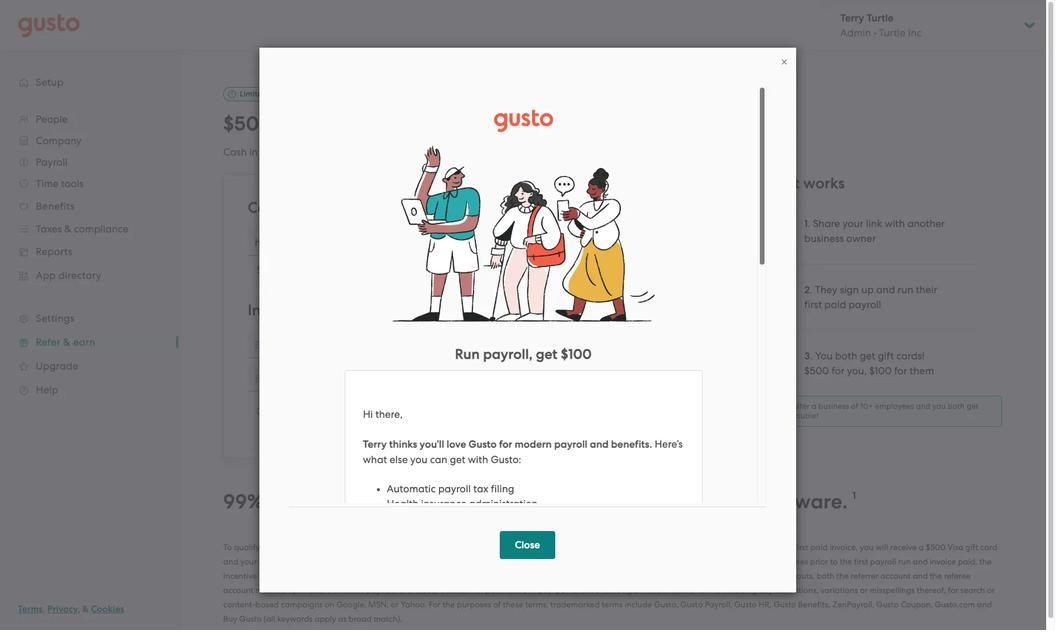 Task type: vqa. For each thing, say whether or not it's contained in the screenshot.
"PHONE (WITH EXTENDED HOURS)"
no



Task type: describe. For each thing, give the bounding box(es) containing it.
include
[[625, 600, 652, 609]]

gusto down content-
[[239, 614, 262, 624]]

1 vertical spatial payroll
[[687, 490, 754, 514]]

email
[[312, 301, 351, 320]]

1 horizontal spatial more
[[746, 557, 766, 566]]

invoice
[[930, 557, 956, 566]]

to
[[223, 543, 232, 552]]

sign inside to qualify, your referee must sign up for gusto by january 31st, 2024 and run one or more paid payrolls. within thirty (30) calendar days of your referee's first paid invoice, you will receive a $500 visa gift card and your referee will receive a $100 visa gift card. additionally, if you qualify pursuant to these terms and your referee onboards ten (10) or more employees prior to the first payroll run and invoice paid, the incentive offered to you above will increase to $1,000 and the incentive for your referee will increase to $200. in order to be eligible for the promotion payouts, both the referrer account and the referee account must be open at the time the payouts are issued. you cannot participate in pay-per-click advertising on trademarked terms, including any derivations, variations or misspellings thereof, for search or content-based campaigns on google, msn, or yahoo. for the purposes of these terms, trademarked terms include gusto, gusto payroll, gusto hr, gusto benefits, zenpayroll, gusto coupon, gusto.com and buy gusto (all keywords apply as broad match).
[[331, 543, 346, 552]]

1 horizontal spatial these
[[557, 557, 577, 566]]

how it works
[[754, 174, 845, 193]]

for up the gusto.com
[[948, 586, 958, 595]]

in inside the cash in when your referral signs up for gusto. earn
[[249, 146, 258, 158]]

1 horizontal spatial terms
[[602, 600, 623, 609]]

offer
[[287, 89, 305, 98]]

0 vertical spatial account
[[881, 571, 911, 581]]

2 increase from the left
[[566, 571, 597, 581]]

their
[[916, 284, 938, 296]]

1 vertical spatial of
[[733, 543, 741, 552]]

pursuant
[[511, 557, 545, 566]]

days
[[713, 543, 731, 552]]

gusto right gusto,
[[680, 600, 703, 609]]

referee's
[[761, 543, 792, 552]]

an illustration of a handshake image
[[761, 283, 791, 312]]

payroll inside "2 . they sign up and run their first paid payroll"
[[849, 299, 881, 311]]

1 vertical spatial on
[[325, 600, 334, 609]]

0 horizontal spatial visa
[[358, 557, 373, 566]]

99%
[[223, 490, 264, 514]]

3
[[804, 350, 810, 363]]

gusto.
[[405, 146, 436, 158]]

0 horizontal spatial them
[[436, 112, 484, 136]]

time inside to qualify, your referee must sign up for gusto by january 31st, 2024 and run one or more paid payrolls. within thirty (30) calendar days of your referee's first paid invoice, you will receive a $500 visa gift card and your referee will receive a $100 visa gift card. additionally, if you qualify pursuant to these terms and your referee onboards ten (10) or more employees prior to the first payroll run and invoice paid, the incentive offered to you above will increase to $1,000 and the incentive for your referee will increase to $200. in order to be eligible for the promotion payouts, both the referrer account and the referee account must be open at the time the payouts are issued. you cannot participate in pay-per-click advertising on trademarked terms, including any derivations, variations or misspellings thereof, for search or content-based campaigns on google, msn, or yahoo. for the purposes of these terms, trademarked terms include gusto, gusto payroll, gusto hr, gusto benefits, zenpayroll, gusto coupon, gusto.com and buy gusto (all keywords apply as broad match).
[[333, 586, 350, 595]]

paid up prior
[[811, 543, 828, 552]]

cards!
[[897, 350, 925, 362]]

eligible
[[685, 571, 712, 581]]

and down to
[[223, 557, 238, 566]]

within
[[613, 543, 637, 552]]

your right qualify,
[[264, 543, 280, 552]]

onboards
[[669, 557, 705, 566]]

run inside "2 . they sign up and run their first paid payroll"
[[898, 284, 913, 296]]

$100 inside to qualify, your referee must sign up for gusto by january 31st, 2024 and run one or more paid payrolls. within thirty (30) calendar days of your referee's first paid invoice, you will receive a $500 visa gift card and your referee will receive a $100 visa gift card. additionally, if you qualify pursuant to these terms and your referee onboards ten (10) or more employees prior to the first payroll run and invoice paid, the incentive offered to you above will increase to $1,000 and the incentive for your referee will increase to $200. in order to be eligible for the promotion payouts, both the referrer account and the referee account must be open at the time the payouts are issued. you cannot participate in pay-per-click advertising on trademarked terms, including any derivations, variations or misspellings thereof, for search or content-based campaigns on google, msn, or yahoo. for the purposes of these terms, trademarked terms include gusto, gusto payroll, gusto hr, gusto benefits, zenpayroll, gusto coupon, gusto.com and buy gusto (all keywords apply as broad match).
[[338, 557, 356, 566]]

gusto up card.
[[373, 543, 395, 552]]

the up variations
[[837, 571, 849, 581]]

paid inside "2 . they sign up and run their first paid payroll"
[[824, 299, 846, 311]]

ten
[[707, 557, 719, 566]]

card
[[980, 543, 997, 552]]

thirty
[[639, 543, 659, 552]]

. inside 3 . you both get gift cards! $500 for you, $100 for them
[[810, 350, 813, 362]]

&
[[82, 604, 89, 615]]

you inside refer a business of 10+ employees and you both get double!
[[933, 402, 946, 411]]

(30)
[[661, 543, 676, 552]]

1 . share your link with another business owner
[[804, 218, 945, 244]]

or up match).
[[391, 600, 399, 609]]

card.
[[390, 557, 409, 566]]

your down qualify,
[[240, 557, 257, 566]]

1 vertical spatial in
[[522, 490, 540, 514]]

you inside to qualify, your referee must sign up for gusto by january 31st, 2024 and run one or more paid payrolls. within thirty (30) calendar days of your referee's first paid invoice, you will receive a $500 visa gift card and your referee will receive a $100 visa gift card. additionally, if you qualify pursuant to these terms and your referee onboards ten (10) or more employees prior to the first payroll run and invoice paid, the incentive offered to you above will increase to $1,000 and the incentive for your referee will increase to $200. in order to be eligible for the promotion payouts, both the referrer account and the referee account must be open at the time the payouts are issued. you cannot participate in pay-per-click advertising on trademarked terms, including any derivations, variations or misspellings thereof, for search or content-based campaigns on google, msn, or yahoo. for the purposes of these terms, trademarked terms include gusto, gusto payroll, gusto hr, gusto benefits, zenpayroll, gusto coupon, gusto.com and buy gusto (all keywords apply as broad match).
[[441, 586, 455, 595]]

at
[[309, 586, 317, 595]]

invoice,
[[830, 543, 858, 552]]

benefits,
[[798, 600, 831, 609]]

satisfaction.
[[269, 490, 386, 514]]

linkedin button
[[424, 264, 466, 276]]

search
[[960, 586, 985, 595]]

gusto down including
[[734, 600, 757, 609]]

signs
[[349, 146, 372, 158]]

the up thereof,
[[930, 571, 942, 581]]

cash in when your referral signs up for gusto. earn
[[223, 146, 462, 159]]

any
[[759, 586, 773, 595]]

1 enter email address email field from the top
[[248, 332, 707, 358]]

2 vertical spatial run
[[898, 557, 911, 566]]

$100 inside 3 . you both get gift cards! $500 for you, $100 for them
[[869, 365, 892, 377]]

the right at at the bottom
[[319, 586, 331, 595]]

order
[[641, 571, 661, 581]]

per-
[[556, 586, 572, 595]]

it
[[790, 174, 800, 193]]

to up open
[[288, 571, 296, 581]]

(all
[[264, 614, 275, 624]]

2 , from the left
[[78, 604, 80, 615]]

participate
[[485, 586, 527, 595]]

refer a business of 10+ employees and you both get double!
[[791, 402, 979, 420]]

0 vertical spatial must
[[311, 543, 329, 552]]

(10)
[[721, 557, 735, 566]]

2 enter email address email field from the top
[[248, 366, 707, 392]]

the down invoice,
[[840, 557, 852, 566]]

0 vertical spatial $500
[[223, 112, 273, 136]]

above
[[314, 571, 338, 581]]

privacy
[[47, 604, 78, 615]]

2
[[804, 284, 810, 296]]

linkedin
[[428, 265, 462, 275]]

you,
[[847, 365, 867, 377]]

1 vertical spatial trademarked
[[551, 600, 600, 609]]

payroll inside to qualify, your referee must sign up for gusto by january 31st, 2024 and run one or more paid payrolls. within thirty (30) calendar days of your referee's first paid invoice, you will receive a $500 visa gift card and your referee will receive a $100 visa gift card. additionally, if you qualify pursuant to these terms and your referee onboards ten (10) or more employees prior to the first payroll run and invoice paid, the incentive offered to you above will increase to $1,000 and the incentive for your referee will increase to $200. in order to be eligible for the promotion payouts, both the referrer account and the referee account must be open at the time the payouts are issued. you cannot participate in pay-per-click advertising on trademarked terms, including any derivations, variations or misspellings thereof, for search or content-based campaigns on google, msn, or yahoo. for the purposes of these terms, trademarked terms include gusto, gusto payroll, gusto hr, gusto benefits, zenpayroll, gusto coupon, gusto.com and buy gusto (all keywords apply as broad match).
[[870, 557, 896, 566]]

privacy link
[[47, 604, 78, 615]]

payrolls.
[[579, 543, 611, 552]]

0 vertical spatial receive
[[890, 543, 917, 552]]

$1,000
[[397, 571, 422, 581]]

0 horizontal spatial receive
[[302, 557, 329, 566]]

including
[[722, 586, 757, 595]]

1 horizontal spatial on
[[634, 586, 644, 595]]

0 horizontal spatial time
[[269, 89, 285, 98]]

link for share
[[398, 199, 423, 217]]

offered
[[259, 571, 286, 581]]

share
[[320, 199, 359, 217]]

double!)
[[520, 112, 599, 136]]

0 horizontal spatial account
[[223, 586, 254, 595]]

a inside refer a business of 10+ employees and you both get double!
[[812, 402, 817, 411]]

2 horizontal spatial gift
[[966, 543, 978, 552]]

2 vertical spatial business
[[603, 490, 682, 514]]

2 vertical spatial link
[[304, 264, 320, 276]]

0 horizontal spatial by
[[291, 301, 308, 320]]

0 horizontal spatial terms,
[[525, 600, 549, 609]]

hr,
[[759, 600, 772, 609]]

0 horizontal spatial a
[[331, 557, 336, 566]]

for up gusto.
[[404, 112, 431, 136]]

0 horizontal spatial share
[[257, 264, 284, 276]]

to down card.
[[387, 571, 395, 581]]

variations
[[821, 586, 858, 595]]

terms
[[18, 604, 43, 615]]

payouts
[[366, 586, 397, 595]]

will right above
[[340, 571, 352, 581]]

small-
[[544, 490, 603, 514]]

yahoo.
[[401, 600, 427, 609]]

will up referrer
[[876, 543, 888, 552]]

for up payouts
[[360, 543, 371, 552]]

works
[[803, 174, 845, 193]]

or right (10)
[[737, 557, 744, 566]]

(or
[[489, 112, 516, 136]]

and up qualify
[[480, 543, 495, 552]]

them inside 3 . you both get gift cards! $500 for you, $100 for them
[[910, 365, 934, 377]]

to right prior
[[830, 557, 838, 566]]

account menu element
[[825, 0, 1037, 51]]

close
[[515, 539, 540, 552]]

to right order
[[663, 571, 671, 581]]

$500 inside to qualify, your referee must sign up for gusto by january 31st, 2024 and run one or more paid payrolls. within thirty (30) calendar days of your referee's first paid invoice, you will receive a $500 visa gift card and your referee will receive a $100 visa gift card. additionally, if you qualify pursuant to these terms and your referee onboards ten (10) or more employees prior to the first payroll run and invoice paid, the incentive offered to you above will increase to $1,000 and the incentive for your referee will increase to $200. in order to be eligible for the promotion payouts, both the referrer account and the referee account must be open at the time the payouts are issued. you cannot participate in pay-per-click advertising on trademarked terms, including any derivations, variations or misspellings thereof, for search or content-based campaigns on google, msn, or yahoo. for the purposes of these terms, trademarked terms include gusto, gusto payroll, gusto hr, gusto benefits, zenpayroll, gusto coupon, gusto.com and buy gusto (all keywords apply as broad match).
[[926, 543, 946, 552]]

for left you, at the right
[[832, 365, 845, 377]]

how
[[754, 174, 787, 193]]

for them (or double!)
[[399, 112, 599, 136]]

your up participate
[[504, 571, 520, 581]]

your left "referee's"
[[743, 543, 759, 552]]

2 vertical spatial first
[[854, 557, 868, 566]]

and left invoice
[[913, 557, 928, 566]]

coupon,
[[901, 600, 933, 609]]

when
[[260, 146, 286, 158]]

share inside the 1 . share your link with another business owner
[[813, 218, 840, 230]]

by inside to qualify, your referee must sign up for gusto by january 31st, 2024 and run one or more paid payrolls. within thirty (30) calendar days of your referee's first paid invoice, you will receive a $500 visa gift card and your referee will receive a $100 visa gift card. additionally, if you qualify pursuant to these terms and your referee onboards ten (10) or more employees prior to the first payroll run and invoice paid, the incentive offered to you above will increase to $1,000 and the incentive for your referee will increase to $200. in order to be eligible for the promotion payouts, both the referrer account and the referee account must be open at the time the payouts are issued. you cannot participate in pay-per-click advertising on trademarked terms, including any derivations, variations or misspellings thereof, for search or content-based campaigns on google, msn, or yahoo. for the purposes of these terms, trademarked terms include gusto, gusto payroll, gusto hr, gusto benefits, zenpayroll, gusto coupon, gusto.com and buy gusto (all keywords apply as broad match).
[[397, 543, 406, 552]]

pay-
[[538, 586, 556, 595]]

and up thereof,
[[913, 571, 928, 581]]

gusto down "derivations,"
[[774, 600, 796, 609]]

up for by
[[348, 543, 358, 552]]

cannot
[[457, 586, 483, 595]]

2 . they sign up and run their first paid payroll
[[804, 284, 938, 311]]

close button
[[500, 531, 555, 560]]

1 vertical spatial run
[[497, 543, 510, 552]]

gusto.com
[[935, 600, 975, 609]]

both inside refer a business of 10+ employees and you both get double!
[[948, 402, 965, 411]]

the down card
[[980, 557, 992, 566]]

1 inside 99% satisfaction. highest score in small-business payroll software. 1
[[853, 490, 856, 502]]

are
[[399, 586, 411, 595]]

0 horizontal spatial these
[[503, 600, 523, 609]]

paid left payrolls.
[[559, 543, 577, 552]]

1 horizontal spatial terms,
[[697, 586, 720, 595]]

get inside refer a business of 10+ employees and you both get double!
[[967, 402, 979, 411]]

up for earn
[[375, 146, 387, 158]]

invite by email
[[248, 301, 351, 320]]

broad
[[349, 614, 372, 624]]

additionally,
[[411, 557, 459, 566]]

cookies
[[91, 604, 124, 615]]

you inside 3 . you both get gift cards! $500 for you, $100 for them
[[815, 350, 833, 362]]

1 vertical spatial module__icon___go7vc image
[[257, 407, 266, 417]]

paid,
[[958, 557, 978, 566]]

gusto,
[[654, 600, 679, 609]]

the down "additionally,"
[[441, 571, 454, 581]]

. for 1
[[808, 218, 811, 230]]

campaigns
[[281, 600, 323, 609]]



Task type: locate. For each thing, give the bounding box(es) containing it.
1 horizontal spatial module__icon___go7vc image
[[779, 57, 789, 67]]

gusto down misspellings
[[876, 600, 899, 609]]

visa up paid, in the right of the page
[[948, 543, 964, 552]]

0 vertical spatial trademarked
[[646, 586, 695, 595]]

1 horizontal spatial time
[[333, 586, 350, 595]]

in left pay-
[[529, 586, 536, 595]]

, left privacy link
[[43, 604, 45, 615]]

and inside refer a business of 10+ employees and you both get double!
[[916, 402, 931, 411]]

sign inside "2 . they sign up and run their first paid payroll"
[[840, 284, 859, 296]]

payroll up days
[[687, 490, 754, 514]]

you right "issued."
[[441, 586, 455, 595]]

click
[[572, 586, 588, 595]]

business inside the 1 . share your link with another business owner
[[804, 233, 844, 244]]

will up open
[[288, 557, 300, 566]]

increase up the click
[[566, 571, 597, 581]]

must up based
[[256, 586, 274, 595]]

for down cards!
[[894, 365, 907, 377]]

payroll up 3 . you both get gift cards! $500 for you, $100 for them
[[849, 299, 881, 311]]

2 horizontal spatial of
[[851, 402, 859, 411]]

1 horizontal spatial gift
[[878, 350, 894, 362]]

1 horizontal spatial sign
[[840, 284, 859, 296]]

1 vertical spatial them
[[910, 365, 934, 377]]

0 vertical spatial these
[[557, 557, 577, 566]]

referral
[[312, 146, 346, 158]]

1 horizontal spatial account
[[881, 571, 911, 581]]

run left one
[[497, 543, 510, 552]]

with
[[885, 218, 905, 230]]

0 horizontal spatial on
[[325, 600, 334, 609]]

on:
[[323, 264, 338, 276]]

copy
[[248, 199, 284, 217]]

gift left card.
[[375, 557, 388, 566]]

share down the 'works'
[[813, 218, 840, 230]]

gusto
[[373, 543, 395, 552], [680, 600, 703, 609], [734, 600, 757, 609], [774, 600, 796, 609], [876, 600, 899, 609], [239, 614, 262, 624]]

copy and share your link
[[248, 199, 423, 217]]

or right one
[[528, 543, 536, 552]]

issued.
[[413, 586, 439, 595]]

0 vertical spatial run
[[898, 284, 913, 296]]

0 vertical spatial payroll
[[849, 299, 881, 311]]

trademarked
[[646, 586, 695, 595], [551, 600, 600, 609]]

0 vertical spatial module__icon___go7vc image
[[779, 57, 789, 67]]

for inside the cash in when your referral signs up for gusto. earn
[[389, 146, 403, 158]]

1 vertical spatial gift
[[966, 543, 978, 552]]

home image
[[18, 13, 80, 37]]

a
[[812, 402, 817, 411], [919, 543, 924, 552], [331, 557, 336, 566]]

first right "referee's"
[[794, 543, 809, 552]]

these down participate
[[503, 600, 523, 609]]

0 vertical spatial share
[[813, 218, 840, 230]]

and right copy
[[288, 199, 316, 217]]

double!
[[791, 411, 819, 420]]

in inside to qualify, your referee must sign up for gusto by january 31st, 2024 and run one or more paid payrolls. within thirty (30) calendar days of your referee's first paid invoice, you will receive a $500 visa gift card and your referee will receive a $100 visa gift card. additionally, if you qualify pursuant to these terms and your referee onboards ten (10) or more employees prior to the first payroll run and invoice paid, the incentive offered to you above will increase to $1,000 and the incentive for your referee will increase to $200. in order to be eligible for the promotion payouts, both the referrer account and the referee account must be open at the time the payouts are issued. you cannot participate in pay-per-click advertising on trademarked terms, including any derivations, variations or misspellings thereof, for search or content-based campaigns on google, msn, or yahoo. for the purposes of these terms, trademarked terms include gusto, gusto payroll, gusto hr, gusto benefits, zenpayroll, gusto coupon, gusto.com and buy gusto (all keywords apply as broad match).
[[529, 586, 536, 595]]

or down referrer
[[860, 586, 868, 595]]

increase up payouts
[[354, 571, 385, 581]]

0 vertical spatial visa
[[948, 543, 964, 552]]

1 horizontal spatial trademarked
[[646, 586, 695, 595]]

cash
[[223, 146, 247, 158]]

1 horizontal spatial be
[[673, 571, 683, 581]]

. inside "2 . they sign up and run their first paid payroll"
[[810, 284, 813, 296]]

and down search
[[977, 600, 992, 609]]

you
[[815, 350, 833, 362], [441, 586, 455, 595]]

1 horizontal spatial of
[[733, 543, 741, 552]]

be down "onboards"
[[673, 571, 683, 581]]

both inside to qualify, your referee must sign up for gusto by january 31st, 2024 and run one or more paid payrolls. within thirty (30) calendar days of your referee's first paid invoice, you will receive a $500 visa gift card and your referee will receive a $100 visa gift card. additionally, if you qualify pursuant to these terms and your referee onboards ten (10) or more employees prior to the first payroll run and invoice paid, the incentive offered to you above will increase to $1,000 and the incentive for your referee will increase to $200. in order to be eligible for the promotion payouts, both the referrer account and the referee account must be open at the time the payouts are issued. you cannot participate in pay-per-click advertising on trademarked terms, including any derivations, variations or misspellings thereof, for search or content-based campaigns on google, msn, or yahoo. for the purposes of these terms, trademarked terms include gusto, gusto payroll, gusto hr, gusto benefits, zenpayroll, gusto coupon, gusto.com and buy gusto (all keywords apply as broad match).
[[817, 571, 835, 581]]

for down qualify
[[491, 571, 502, 581]]

1 horizontal spatial by
[[397, 543, 406, 552]]

an illustration of a heart image
[[761, 216, 791, 246]]

a up double!
[[812, 402, 817, 411]]

1 incentive from the left
[[223, 571, 257, 581]]

time
[[269, 89, 285, 98], [333, 586, 350, 595]]

receive up above
[[302, 557, 329, 566]]

referrer
[[851, 571, 879, 581]]

up inside the cash in when your referral signs up for gusto. earn
[[375, 146, 387, 158]]

time up google,
[[333, 586, 350, 595]]

run left their
[[898, 284, 913, 296]]

invite
[[248, 301, 287, 320]]

your inside the 1 . share your link with another business owner
[[843, 218, 864, 230]]

0 vertical spatial more
[[538, 543, 557, 552]]

terms, down pay-
[[525, 600, 549, 609]]

link down gusto.
[[398, 199, 423, 217]]

gift up paid, in the right of the page
[[966, 543, 978, 552]]

you
[[933, 402, 946, 411], [860, 543, 874, 552], [467, 557, 481, 566], [298, 571, 312, 581]]

1 horizontal spatial link
[[398, 199, 423, 217]]

of left 10+ at the right of page
[[851, 402, 859, 411]]

0 vertical spatial be
[[673, 571, 683, 581]]

0 horizontal spatial terms
[[579, 557, 600, 566]]

you right 3
[[815, 350, 833, 362]]

0 horizontal spatial gift
[[375, 557, 388, 566]]

them
[[436, 112, 484, 136], [910, 365, 934, 377]]

these up per-
[[557, 557, 577, 566]]

$500 inside 3 . you both get gift cards! $500 for you, $100 for them
[[804, 365, 829, 377]]

2 incentive from the left
[[456, 571, 489, 581]]

1 horizontal spatial you
[[815, 350, 833, 362]]

1 inside the 1 . share your link with another business owner
[[804, 218, 808, 230]]

must up above
[[311, 543, 329, 552]]

close document
[[259, 48, 796, 593]]

1 horizontal spatial increase
[[566, 571, 597, 581]]

google,
[[336, 600, 366, 609]]

up inside "2 . they sign up and run their first paid payroll"
[[862, 284, 874, 296]]

time left offer
[[269, 89, 285, 98]]

$500 up invoice
[[926, 543, 946, 552]]

account
[[881, 571, 911, 581], [223, 586, 254, 595]]

one
[[512, 543, 526, 552]]

or right search
[[987, 586, 995, 595]]

terms down payrolls.
[[579, 557, 600, 566]]

content-
[[223, 600, 255, 609]]

paid down they
[[824, 299, 846, 311]]

0 vertical spatial terms
[[579, 557, 600, 566]]

0 vertical spatial time
[[269, 89, 285, 98]]

0 horizontal spatial must
[[256, 586, 274, 595]]

trademarked up gusto,
[[646, 586, 695, 595]]

$100 up google,
[[338, 557, 356, 566]]

link up owner
[[866, 218, 882, 230]]

in right the cash
[[249, 146, 258, 158]]

on up include
[[634, 586, 644, 595]]

0 vertical spatial sign
[[840, 284, 859, 296]]

1 vertical spatial up
[[862, 284, 874, 296]]

earn
[[438, 146, 460, 159]]

2 vertical spatial of
[[493, 600, 501, 609]]

module__icon___go7vc image inside close document
[[779, 57, 789, 67]]

the left on:
[[286, 264, 302, 276]]

1 vertical spatial must
[[256, 586, 274, 595]]

0 horizontal spatial more
[[538, 543, 557, 552]]

these
[[557, 557, 577, 566], [503, 600, 523, 609]]

promotion
[[741, 571, 780, 581]]

1 horizontal spatial up
[[375, 146, 387, 158]]

1 vertical spatial .
[[810, 284, 813, 296]]

incentive
[[223, 571, 257, 581], [456, 571, 489, 581]]

buy
[[223, 614, 237, 624]]

0 horizontal spatial employees
[[768, 557, 808, 566]]

and inside "2 . they sign up and run their first paid payroll"
[[876, 284, 895, 296]]

2 horizontal spatial link
[[866, 218, 882, 230]]

them up earn
[[436, 112, 484, 136]]

0 horizontal spatial sign
[[331, 543, 346, 552]]

an illustration of a gift image
[[761, 349, 791, 378]]

0 vertical spatial $100
[[869, 365, 892, 377]]

trademarked down the click
[[551, 600, 600, 609]]

for
[[429, 600, 441, 609]]

. inside the 1 . share your link with another business owner
[[808, 218, 811, 230]]

share up 'invite'
[[257, 264, 284, 276]]

for down ten
[[714, 571, 725, 581]]

first inside "2 . they sign up and run their first paid payroll"
[[804, 299, 822, 311]]

1 horizontal spatial employees
[[875, 402, 914, 411]]

3 . you both get gift cards! $500 for you, $100 for them
[[804, 350, 934, 377]]

2 vertical spatial both
[[817, 571, 835, 581]]

share the link on:
[[257, 264, 338, 276]]

and down "additionally,"
[[424, 571, 439, 581]]

business inside refer a business of 10+ employees and you both get double!
[[819, 402, 849, 411]]

of inside refer a business of 10+ employees and you both get double!
[[851, 402, 859, 411]]

misspellings
[[870, 586, 915, 595]]

employees inside refer a business of 10+ employees and you both get double!
[[875, 402, 914, 411]]

0 vertical spatial on
[[634, 586, 644, 595]]

1 vertical spatial a
[[919, 543, 924, 552]]

increase
[[354, 571, 385, 581], [566, 571, 597, 581]]

apply
[[315, 614, 336, 624]]

thereof,
[[917, 586, 946, 595]]

they
[[815, 284, 838, 296]]

of right days
[[733, 543, 741, 552]]

99% satisfaction. highest score in small-business payroll software. 1
[[223, 490, 856, 514]]

january
[[408, 543, 440, 552]]

1 vertical spatial receive
[[302, 557, 329, 566]]

get inside 3 . you both get gift cards! $500 for you, $100 for them
[[860, 350, 875, 362]]

1
[[804, 218, 808, 230], [853, 490, 856, 502]]

sign up above
[[331, 543, 346, 552]]

0 vertical spatial a
[[812, 402, 817, 411]]

derivations,
[[775, 586, 819, 595]]

run up misspellings
[[898, 557, 911, 566]]

$100
[[869, 365, 892, 377], [338, 557, 356, 566]]

your up owner
[[843, 218, 864, 230]]

$500 down 3
[[804, 365, 829, 377]]

gift inside 3 . you both get gift cards! $500 for you, $100 for them
[[878, 350, 894, 362]]

gift
[[878, 350, 894, 362], [966, 543, 978, 552], [375, 557, 388, 566]]

your right when
[[289, 146, 310, 158]]

0 horizontal spatial of
[[493, 600, 501, 609]]

will up per-
[[551, 571, 564, 581]]

account up content-
[[223, 586, 254, 595]]

will
[[876, 543, 888, 552], [288, 557, 300, 566], [340, 571, 352, 581], [551, 571, 564, 581]]

the right for
[[443, 600, 455, 609]]

and down cards!
[[916, 402, 931, 411]]

both inside 3 . you both get gift cards! $500 for you, $100 for them
[[835, 350, 857, 362]]

on
[[634, 586, 644, 595], [325, 600, 334, 609]]

payroll,
[[705, 600, 732, 609]]

0 horizontal spatial increase
[[354, 571, 385, 581]]

cookies button
[[91, 602, 124, 617]]

link for share
[[866, 218, 882, 230]]

incentive up the cannot
[[456, 571, 489, 581]]

0 vertical spatial gift
[[878, 350, 894, 362]]

0 vertical spatial employees
[[875, 402, 914, 411]]

2 vertical spatial up
[[348, 543, 358, 552]]

1 vertical spatial both
[[948, 402, 965, 411]]

1 horizontal spatial receive
[[890, 543, 917, 552]]

to down and
[[599, 571, 607, 581]]

link
[[398, 199, 423, 217], [866, 218, 882, 230], [304, 264, 320, 276]]

1 right an illustration of a heart image
[[804, 218, 808, 230]]

incentive up content-
[[223, 571, 257, 581]]

prior
[[810, 557, 828, 566]]

1 vertical spatial visa
[[358, 557, 373, 566]]

$200.
[[609, 571, 630, 581]]

qualify
[[483, 557, 509, 566]]

zenpayroll,
[[833, 600, 874, 609]]

1 right software.
[[853, 490, 856, 502]]

1 horizontal spatial them
[[910, 365, 934, 377]]

0 horizontal spatial ,
[[43, 604, 45, 615]]

2 vertical spatial .
[[810, 350, 813, 362]]

1 vertical spatial 1
[[853, 490, 856, 502]]

1 horizontal spatial incentive
[[456, 571, 489, 581]]

0 vertical spatial both
[[835, 350, 857, 362]]

in
[[249, 146, 258, 158], [522, 490, 540, 514], [529, 586, 536, 595]]

highest
[[391, 490, 463, 514]]

0 vertical spatial link
[[398, 199, 423, 217]]

1 vertical spatial be
[[276, 586, 286, 595]]

your down the within
[[622, 557, 638, 566]]

up inside to qualify, your referee must sign up for gusto by january 31st, 2024 and run one or more paid payrolls. within thirty (30) calendar days of your referee's first paid invoice, you will receive a $500 visa gift card and your referee will receive a $100 visa gift card. additionally, if you qualify pursuant to these terms and your referee onboards ten (10) or more employees prior to the first payroll run and invoice paid, the incentive offered to you above will increase to $1,000 and the incentive for your referee will increase to $200. in order to be eligible for the promotion payouts, both the referrer account and the referee account must be open at the time the payouts are issued. you cannot participate in pay-per-click advertising on trademarked terms, including any derivations, variations or misspellings thereof, for search or content-based campaigns on google, msn, or yahoo. for the purposes of these terms, trademarked terms include gusto, gusto payroll, gusto hr, gusto benefits, zenpayroll, gusto coupon, gusto.com and buy gusto (all keywords apply as broad match).
[[348, 543, 358, 552]]

first down 2
[[804, 299, 822, 311]]

more up pursuant on the bottom
[[538, 543, 557, 552]]

. for 2
[[810, 284, 813, 296]]

receive up misspellings
[[890, 543, 917, 552]]

0 vertical spatial of
[[851, 402, 859, 411]]

link left on:
[[304, 264, 320, 276]]

.
[[808, 218, 811, 230], [810, 284, 813, 296], [810, 350, 813, 362]]

1 vertical spatial you
[[441, 586, 455, 595]]

and
[[288, 199, 316, 217], [876, 284, 895, 296], [916, 402, 931, 411], [480, 543, 495, 552], [223, 557, 238, 566], [913, 557, 928, 566], [424, 571, 439, 581], [913, 571, 928, 581], [977, 600, 992, 609]]

based
[[255, 600, 279, 609]]

link inside the 1 . share your link with another business owner
[[866, 218, 882, 230]]

and left their
[[876, 284, 895, 296]]

1 increase from the left
[[354, 571, 385, 581]]

1 , from the left
[[43, 604, 45, 615]]

the up google,
[[352, 586, 364, 595]]

employees inside to qualify, your referee must sign up for gusto by january 31st, 2024 and run one or more paid payrolls. within thirty (30) calendar days of your referee's first paid invoice, you will receive a $500 visa gift card and your referee will receive a $100 visa gift card. additionally, if you qualify pursuant to these terms and your referee onboards ten (10) or more employees prior to the first payroll run and invoice paid, the incentive offered to you above will increase to $1,000 and the incentive for your referee will increase to $200. in order to be eligible for the promotion payouts, both the referrer account and the referee account must be open at the time the payouts are issued. you cannot participate in pay-per-click advertising on trademarked terms, including any derivations, variations or misspellings thereof, for search or content-based campaigns on google, msn, or yahoo. for the purposes of these terms, trademarked terms include gusto, gusto payroll, gusto hr, gusto benefits, zenpayroll, gusto coupon, gusto.com and buy gusto (all keywords apply as broad match).
[[768, 557, 808, 566]]

2 horizontal spatial both
[[948, 402, 965, 411]]

module__icon___go7vc image
[[779, 57, 789, 67], [257, 407, 266, 417]]

terms
[[579, 557, 600, 566], [602, 600, 623, 609]]

your right share
[[363, 199, 394, 217]]

Enter email address email field
[[248, 332, 707, 358], [248, 366, 707, 392]]

up down satisfaction.
[[348, 543, 358, 552]]

employees right 10+ at the right of page
[[875, 402, 914, 411]]

first up referrer
[[854, 557, 868, 566]]

business up the thirty
[[603, 490, 682, 514]]

keywords
[[277, 614, 313, 624]]

. left they
[[810, 284, 813, 296]]

business
[[804, 233, 844, 244], [819, 402, 849, 411], [603, 490, 682, 514]]

1 horizontal spatial visa
[[948, 543, 964, 552]]

to qualify, your referee must sign up for gusto by january 31st, 2024 and run one or more paid payrolls. within thirty (30) calendar days of your referee's first paid invoice, you will receive a $500 visa gift card and your referee will receive a $100 visa gift card. additionally, if you qualify pursuant to these terms and your referee onboards ten (10) or more employees prior to the first payroll run and invoice paid, the incentive offered to you above will increase to $1,000 and the incentive for your referee will increase to $200. in order to be eligible for the promotion payouts, both the referrer account and the referee account must be open at the time the payouts are issued. you cannot participate in pay-per-click advertising on trademarked terms, including any derivations, variations or misspellings thereof, for search or content-based campaigns on google, msn, or yahoo. for the purposes of these terms, trademarked terms include gusto, gusto payroll, gusto hr, gusto benefits, zenpayroll, gusto coupon, gusto.com and buy gusto (all keywords apply as broad match).
[[223, 543, 997, 624]]

to right pursuant on the bottom
[[547, 557, 555, 566]]

1 horizontal spatial get
[[967, 402, 979, 411]]

2 vertical spatial gift
[[375, 557, 388, 566]]

2 vertical spatial in
[[529, 586, 536, 595]]

gift left cards!
[[878, 350, 894, 362]]

terms down advertising
[[602, 600, 623, 609]]

,
[[43, 604, 45, 615], [78, 604, 80, 615]]

business left owner
[[804, 233, 844, 244]]

visa
[[948, 543, 964, 552], [358, 557, 373, 566]]

0 horizontal spatial 1
[[804, 218, 808, 230]]

purposes
[[457, 600, 491, 609]]

10+
[[861, 402, 873, 411]]

1 vertical spatial first
[[794, 543, 809, 552]]

0 horizontal spatial both
[[817, 571, 835, 581]]

of
[[851, 402, 859, 411], [733, 543, 741, 552], [493, 600, 501, 609]]

0 horizontal spatial $500
[[223, 112, 273, 136]]

receive
[[890, 543, 917, 552], [302, 557, 329, 566]]

2 horizontal spatial a
[[919, 543, 924, 552]]

1 vertical spatial enter email address email field
[[248, 366, 707, 392]]

0 horizontal spatial module__icon___go7vc image
[[257, 407, 266, 417]]

1 horizontal spatial ,
[[78, 604, 80, 615]]

1 horizontal spatial 1
[[853, 490, 856, 502]]

0 vertical spatial in
[[249, 146, 258, 158]]

the down (10)
[[727, 571, 739, 581]]

and
[[602, 557, 620, 566]]

your inside the cash in when your referral signs up for gusto. earn
[[289, 146, 310, 158]]

be down offered
[[276, 586, 286, 595]]

1 vertical spatial time
[[333, 586, 350, 595]]

$500 down limited
[[223, 112, 273, 136]]

0 vertical spatial enter email address email field
[[248, 332, 707, 358]]

None field
[[248, 230, 622, 256]]

0 horizontal spatial trademarked
[[551, 600, 600, 609]]

2x list
[[754, 198, 1002, 427]]



